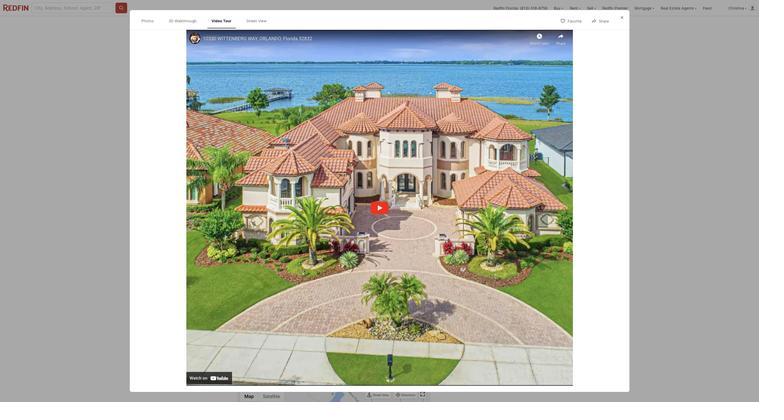 Task type: vqa. For each thing, say whether or not it's contained in the screenshot.
bottom 32832
yes



Task type: locate. For each thing, give the bounding box(es) containing it.
1 vertical spatial oversized
[[303, 370, 322, 375]]

acres
[[257, 319, 268, 324]]

mls down minute
[[273, 371, 282, 376]]

the
[[456, 255, 461, 259], [283, 268, 289, 273], [307, 268, 314, 273], [363, 268, 369, 273], [310, 274, 316, 279], [316, 293, 322, 298], [243, 299, 250, 305], [389, 299, 395, 305], [250, 325, 257, 330], [308, 331, 315, 337], [419, 382, 426, 388], [411, 389, 417, 394], [266, 395, 273, 400], [335, 395, 342, 400]]

full right 7
[[264, 312, 270, 317]]

dialog containing photos
[[130, 10, 630, 393]]

lake.
[[343, 293, 352, 298]]

redfin for redfin florida: (813)-518-8756
[[494, 6, 505, 10]]

map entry image
[[396, 176, 431, 211]]

and up perfect
[[311, 376, 318, 381]]

0 horizontal spatial formal
[[316, 331, 329, 337]]

formal down light
[[316, 331, 329, 337]]

has
[[346, 295, 354, 300]]

butler's
[[378, 331, 392, 337]]

0 vertical spatial by
[[377, 280, 382, 286]]

1 down 'dazzles'
[[271, 365, 273, 370]]

stops
[[350, 255, 361, 260]]

redfin for redfin premier
[[603, 6, 614, 10]]

with up nov 2 thursday
[[454, 180, 463, 185]]

pool
[[281, 248, 293, 254]]

2 nov from the left
[[472, 188, 479, 192]]

4 inside nov 4 saturday
[[496, 192, 502, 204]]

sparkling
[[324, 293, 342, 298]]

submit search image
[[119, 5, 124, 11]]

0 horizontal spatial all
[[286, 293, 290, 298]]

dialog
[[130, 10, 630, 393]]

4 tab from the left
[[384, 17, 410, 30]]

1 horizontal spatial outdoor
[[391, 376, 407, 381]]

tab list containing photos
[[136, 13, 276, 29]]

1 vertical spatial 32832
[[500, 250, 510, 254]]

every up hand-
[[369, 338, 380, 343]]

2 horizontal spatial view
[[382, 394, 389, 397]]

0 horizontal spatial full
[[264, 312, 270, 317]]

and
[[295, 261, 302, 266], [250, 280, 258, 286], [344, 280, 352, 286], [423, 287, 430, 292], [328, 306, 336, 311], [294, 312, 301, 317], [355, 319, 362, 324], [331, 325, 338, 330], [409, 325, 417, 330], [327, 344, 334, 349], [268, 350, 276, 356], [403, 350, 411, 356], [259, 357, 266, 362], [249, 363, 257, 369], [399, 363, 406, 369], [288, 370, 296, 375], [389, 370, 397, 375], [262, 376, 270, 381], [311, 376, 318, 381], [251, 382, 258, 388], [353, 395, 361, 400]]

tour inside tab
[[223, 19, 232, 23]]

1 horizontal spatial enjoying
[[401, 382, 418, 388]]

0 vertical spatial view
[[258, 19, 267, 23]]

as up 'foot'
[[237, 299, 242, 305]]

2 horizontal spatial every
[[369, 338, 380, 343]]

1 vertical spatial pool
[[343, 395, 352, 400]]

2 vertical spatial you
[[260, 319, 267, 324]]

1 vertical spatial full
[[392, 395, 398, 400]]

built
[[247, 307, 256, 312]]

family
[[261, 295, 273, 300], [319, 376, 331, 381]]

1 horizontal spatial street view button
[[366, 392, 391, 399]]

1 left half
[[303, 312, 305, 317]]

fl
[[311, 186, 316, 191]]

0 horizontal spatial you
[[260, 319, 267, 324]]

and up fairytale,
[[423, 287, 430, 292]]

0 vertical spatial street
[[246, 19, 257, 23]]

open down hardwood
[[335, 350, 345, 356]]

1 horizontal spatial 3d
[[254, 157, 259, 162]]

1 horizontal spatial 3d walkthrough
[[254, 157, 283, 162]]

tour in person
[[447, 219, 472, 222]]

video
[[212, 19, 222, 23], [301, 157, 312, 162]]

in inside in the last 30 days
[[511, 250, 514, 254]]

0 horizontal spatial street
[[246, 19, 257, 23]]

on down driveway
[[267, 282, 272, 288]]

an up breakfast
[[297, 370, 302, 375]]

1 horizontal spatial mls
[[318, 371, 327, 376]]

1 horizontal spatial all
[[395, 274, 400, 279]]

your up sure
[[375, 255, 384, 260]]

tours
[[488, 250, 496, 254]]

3d walkthrough for tab list containing photos
[[169, 19, 197, 23]]

an down landscaping
[[237, 293, 242, 298]]

your
[[375, 255, 384, 260], [414, 261, 423, 266], [401, 274, 410, 279]]

1 vertical spatial luxury
[[417, 395, 429, 400]]

0 vertical spatial 3d walkthrough
[[169, 19, 197, 23]]

with up appliances
[[284, 357, 292, 362]]

that up the even
[[410, 255, 418, 260]]

a/c
[[355, 295, 363, 300]]

square-
[[410, 299, 425, 305]]

1 enjoying from the left
[[322, 382, 339, 388]]

spaces
[[366, 282, 380, 288], [274, 331, 288, 337]]

premier inside button
[[615, 6, 629, 10]]

1 vertical spatial street view
[[331, 157, 352, 162]]

1 vertical spatial days
[[256, 282, 266, 288]]

double down overlooking
[[301, 299, 315, 305]]

the down natural
[[308, 331, 315, 337]]

1 horizontal spatial days
[[473, 255, 480, 259]]

formal down buyer's
[[355, 325, 368, 330]]

-
[[261, 176, 263, 181]]

2-
[[349, 274, 354, 279]]

by
[[377, 280, 382, 286], [251, 348, 256, 353], [312, 371, 317, 376]]

0 horizontal spatial spaces
[[274, 331, 288, 337]]

, left fl
[[309, 186, 310, 191]]

1 vertical spatial living
[[262, 331, 272, 337]]

tab
[[273, 17, 302, 30], [302, 17, 342, 30], [342, 17, 384, 30], [384, 17, 410, 30]]

luxury down entire
[[417, 395, 429, 400]]

1 vertical spatial an
[[297, 370, 302, 375]]

luxury
[[315, 306, 327, 311], [417, 395, 429, 400]]

very
[[339, 248, 350, 254]]

to up completely
[[311, 255, 315, 260]]

at up grid
[[325, 365, 329, 370]]

at left 9:00
[[492, 240, 495, 244]]

nov inside nov 2 thursday
[[449, 188, 456, 192]]

island
[[324, 370, 335, 375]]

tab list
[[136, 13, 276, 29]]

monthly
[[358, 307, 374, 312]]

0 vertical spatial street view button
[[319, 154, 356, 165]]

to right up
[[304, 274, 308, 279]]

1 horizontal spatial crown
[[336, 268, 349, 273]]

the down separate
[[237, 376, 245, 381]]

0 horizontal spatial 3d
[[169, 19, 174, 23]]

0 horizontal spatial pool
[[265, 293, 274, 298]]

0 vertical spatial spaces
[[366, 282, 380, 288]]

3d walkthrough for 3d walkthrough button
[[254, 157, 283, 162]]

in
[[456, 219, 459, 222], [294, 248, 297, 254], [497, 250, 499, 254], [511, 250, 514, 254], [371, 255, 374, 260], [349, 306, 353, 311], [257, 307, 261, 312], [364, 338, 368, 343]]

of right menu
[[412, 395, 416, 400]]

buyer's
[[357, 319, 372, 324]]

2 enjoying from the left
[[401, 382, 418, 388]]

ft
[[273, 331, 276, 337]]

with
[[454, 180, 463, 185], [264, 255, 272, 260], [330, 274, 338, 279], [343, 287, 352, 292], [275, 299, 284, 305], [293, 306, 301, 311], [393, 338, 401, 343], [284, 357, 292, 362], [374, 363, 382, 369], [336, 370, 345, 375], [292, 395, 301, 400]]

is left sure
[[368, 261, 371, 266]]

room, down direct
[[303, 401, 314, 403]]

room down making
[[343, 331, 354, 337]]

family inside gated, lakefront, pool in moss park reserve! very energy efficient home including construction with icf block. it's rare to find a home that stops you in your tracks. one that is jaw-dropping, breathtaking, and completely amazing. this home is sure to exceed even your wildest dreams. while the home is the property's crown jewel, the grounds create awe. a brick paver circular driveway winds up to the home with split 2-car garages to store all your cars, boats and water toys. positioned on a . 66 home site and surrounded by lush, mature landscaping including palm trees, fenced for privacy with multiple covered patios, balconies and an expansive pool deck all overlooking the sparkling lake. arriving here will feel like a fairytale, as the grand foyer with floating double spiral staircases welcomes you into the 9,272-square- foot home. artfully created with every luxury and detail in mind, this home encompasses 6 bedrooms, 7 full bathrooms and 1 half bathrooms. your fantasy comes to life as this masterpiece captivates you at every turn. a two-story ceiling, fireplace and oversized palladian windows grace the living room, maximizing natural light and making formal gatherings intimate and cozy. exceptional living spaces including the formal dining room featuring a butler's pantry pass through great for private dinners. architectural beauty is found in every room with elegant finishes, including stone columns, travertine and hardwood floors, hand-crafted ceiling detail, crown molding and custom wall treatments. the open concept kitchen is beautiful and functional and dazzles with granite countertops, decorative trim cabinetry, marble backsplash, miele and sub-zero appliances including double ovens, a gas stove with griddle and pot filler, a separate storage pantry, and an oversized island with 360-degree storage, and a wine vault. the kitchen and adjoining breakfast and family rooms open to an impressive outdoor covered dining and entertaining space, perfect for enjoying a morning cup of coffee while enjoying the beautifully appointed outdoor spaces. the expansive owners' quarters, spread across the entire south wing of the property with direct access to the pool and deck, boasts a full menu of luxury features including a gym, sitting room, oversized boutique-style close
[[319, 376, 331, 381]]

sure
[[372, 261, 381, 266]]

your up brick on the right of the page
[[414, 261, 423, 266]]

6 down the 'square-'
[[416, 306, 419, 311]]

for down sq
[[266, 338, 272, 343]]

3d for tab list containing photos
[[169, 19, 174, 23]]

1 vertical spatial agent
[[373, 319, 385, 324]]

dining up beauty
[[330, 331, 342, 337]]

marble
[[388, 357, 402, 362]]

of
[[370, 382, 374, 388], [261, 395, 265, 400], [412, 395, 416, 400]]

1 horizontal spatial kitchen
[[364, 350, 379, 356]]

the down feel
[[389, 299, 395, 305]]

living down "acres"
[[258, 325, 268, 330]]

turn.
[[286, 319, 295, 324]]

spaces down garages
[[366, 282, 380, 288]]

amazing.
[[326, 261, 345, 266]]

1 vertical spatial you
[[371, 299, 379, 305]]

0 horizontal spatial nov
[[449, 188, 456, 192]]

0 vertical spatial the
[[326, 350, 334, 356]]

private
[[273, 338, 287, 343]]

fee down into
[[385, 307, 392, 312]]

1 vertical spatial by
[[251, 348, 256, 353]]

the
[[326, 350, 334, 356], [237, 376, 245, 381], [315, 389, 322, 394]]

by inside 'redfin checked: 1 minute ago (nov 1, 2023 at 2:16pm) • source: stellar mls as distributed by mls grid # o6029473'
[[312, 371, 317, 376]]

and down windows
[[409, 325, 417, 330]]

tour for tour via video chat
[[481, 219, 489, 222]]

0 vertical spatial premier
[[615, 6, 629, 10]]

redfin up share
[[603, 6, 614, 10]]

redfin inside redfin premier button
[[603, 6, 614, 10]]

a right turn.
[[296, 319, 299, 324]]

2 horizontal spatial as
[[392, 312, 396, 317]]

an up the cup
[[363, 376, 368, 381]]

intimate
[[392, 325, 408, 330]]

photos
[[142, 19, 154, 23]]

schedule tour next available: tomorrow at 9:00 am
[[453, 234, 508, 244]]

brick
[[417, 268, 427, 273]]

available:
[[461, 240, 475, 244]]

0 vertical spatial formal
[[355, 325, 368, 330]]

the down completely
[[307, 268, 314, 273]]

the down appointed
[[266, 395, 273, 400]]

of up quarters,
[[370, 382, 374, 388]]

sq
[[360, 206, 366, 212]]

redfin for redfin agents led 34 tours in 32832
[[456, 250, 465, 254]]

0 horizontal spatial at
[[268, 319, 272, 324]]

home
[[270, 232, 287, 239], [384, 248, 395, 254], [328, 255, 340, 260], [355, 261, 367, 266], [290, 268, 302, 273], [317, 274, 329, 279], [323, 280, 335, 286], [375, 306, 386, 311]]

1 vertical spatial covered
[[408, 376, 425, 381]]

arriving
[[354, 293, 369, 298]]

separate
[[237, 370, 255, 375]]

redfin up nov 3 friday
[[468, 180, 481, 185]]

view for the top street view button
[[342, 157, 352, 162]]

exceptional
[[237, 331, 261, 337]]

the up garages
[[363, 268, 369, 273]]

and down ceiling
[[403, 350, 411, 356]]

the inside in the last 30 days
[[456, 255, 461, 259]]

the up countertops,
[[326, 350, 334, 356]]

3d inside button
[[254, 157, 259, 162]]

redfin inside 'redfin checked: 1 minute ago (nov 1, 2023 at 2:16pm) • source: stellar mls as distributed by mls grid # o6029473'
[[237, 365, 250, 370]]

street view tab
[[242, 14, 271, 27]]

32832 right fl
[[317, 186, 330, 191]]

1 horizontal spatial spaces
[[366, 282, 380, 288]]

wing
[[250, 395, 260, 400]]

nov for 2
[[449, 188, 456, 192]]

making
[[340, 325, 354, 330]]

this down "encompasses" at the bottom
[[397, 312, 405, 317]]

2 vertical spatial this
[[397, 312, 405, 317]]

0 vertical spatial expansive
[[244, 293, 264, 298]]

with up sitting on the bottom
[[292, 395, 301, 400]]

nov inside nov 3 friday
[[472, 188, 479, 192]]

0 vertical spatial as
[[237, 299, 242, 305]]

including
[[396, 248, 415, 254], [263, 287, 281, 292], [289, 331, 307, 337], [255, 344, 273, 349], [301, 363, 319, 369], [255, 401, 273, 403]]

kitchen down separate
[[246, 376, 261, 381]]

kitchen down hand-
[[364, 350, 379, 356]]

1 horizontal spatial family
[[319, 376, 331, 381]]

walkthrough
[[175, 19, 197, 23], [260, 157, 283, 162]]

toys.
[[271, 280, 281, 286]]

buyer's agent fee link
[[357, 319, 392, 324]]

the up entire
[[419, 382, 426, 388]]

0 horizontal spatial ,
[[285, 186, 287, 191]]

built in 2009
[[247, 307, 272, 312]]

dropping,
[[246, 261, 265, 266]]

3d inside tab
[[169, 19, 174, 23]]

the up the access
[[315, 389, 322, 394]]

agent
[[499, 180, 511, 185], [373, 319, 385, 324]]

tour for tour with a redfin premier agent
[[443, 180, 453, 185]]

breathtaking,
[[267, 261, 293, 266]]

0 horizontal spatial the
[[237, 376, 245, 381]]

on left .
[[305, 280, 310, 286]]

None button
[[447, 186, 468, 209], [470, 187, 492, 209], [494, 187, 515, 209], [447, 186, 468, 209], [470, 187, 492, 209], [494, 187, 515, 209]]

nov inside nov 4 saturday
[[496, 188, 503, 192]]

to right the access
[[330, 395, 334, 400]]

with down floating
[[293, 306, 301, 311]]

1 vertical spatial your
[[414, 261, 423, 266]]

walkthrough inside tab
[[175, 19, 197, 23]]

as
[[237, 299, 242, 305], [392, 312, 396, 317], [283, 371, 287, 376]]

,
[[285, 186, 287, 191], [309, 186, 310, 191]]

0 horizontal spatial your
[[375, 255, 384, 260]]

is up 'cabinetry,'
[[380, 350, 383, 356]]

perfect
[[299, 382, 314, 388]]

luxury down spiral
[[315, 306, 327, 311]]

0 vertical spatial double
[[301, 299, 315, 305]]

covered
[[370, 287, 386, 292], [408, 376, 425, 381]]

next image
[[512, 194, 520, 202]]

3 nov from the left
[[496, 188, 503, 192]]

1 horizontal spatial at
[[325, 365, 329, 370]]

0 horizontal spatial as
[[237, 299, 242, 305]]

single-
[[247, 295, 261, 300]]

crown down finishes,
[[237, 350, 250, 356]]

1 horizontal spatial 6
[[416, 306, 419, 311]]

6 beds
[[312, 198, 322, 212]]

outdoor down space,
[[281, 389, 297, 394]]

nov up saturday
[[496, 188, 503, 192]]

0 vertical spatial video
[[212, 19, 222, 23]]

including down great
[[255, 344, 273, 349]]

by down 1,
[[312, 371, 317, 376]]

0 horizontal spatial agent
[[373, 319, 385, 324]]

view for rightmost street view button
[[382, 394, 389, 397]]

boutique-
[[336, 401, 356, 403]]

outdoor up while
[[391, 376, 407, 381]]

1 horizontal spatial pool
[[343, 395, 352, 400]]

as up palladian
[[392, 312, 396, 317]]

1 horizontal spatial of
[[370, 382, 374, 388]]

enjoying up across
[[401, 382, 418, 388]]

feel
[[388, 293, 395, 298]]

expansive up grand
[[244, 293, 264, 298]]

3d walkthrough inside tab
[[169, 19, 197, 23]]

search tab list
[[237, 16, 414, 30]]

car
[[354, 274, 360, 279]]

pool up foyer
[[265, 293, 274, 298]]

redfin for redfin checked: 1 minute ago (nov 1, 2023 at 2:16pm) • source: stellar mls as distributed by mls grid # o6029473
[[237, 365, 250, 370]]

hardwood
[[336, 344, 356, 349]]

sq
[[267, 331, 272, 337]]

masterpiece
[[406, 312, 431, 317]]

0 horizontal spatial 3d walkthrough
[[169, 19, 197, 23]]

1 vertical spatial crown
[[237, 350, 250, 356]]

mls down 2023
[[318, 371, 327, 376]]

2 vertical spatial at
[[325, 365, 329, 370]]

at inside gated, lakefront, pool in moss park reserve! very energy efficient home including construction with icf block. it's rare to find a home that stops you in your tracks. one that is jaw-dropping, breathtaking, and completely amazing. this home is sure to exceed even your wildest dreams. while the home is the property's crown jewel, the grounds create awe. a brick paver circular driveway winds up to the home with split 2-car garages to store all your cars, boats and water toys. positioned on a . 66 home site and surrounded by lush, mature landscaping including palm trees, fenced for privacy with multiple covered patios, balconies and an expansive pool deck all overlooking the sparkling lake. arriving here will feel like a fairytale, as the grand foyer with floating double spiral staircases welcomes you into the 9,272-square- foot home. artfully created with every luxury and detail in mind, this home encompasses 6 bedrooms, 7 full bathrooms and 1 half bathrooms. your fantasy comes to life as this masterpiece captivates you at every turn. a two-story ceiling, fireplace and oversized palladian windows grace the living room, maximizing natural light and making formal gatherings intimate and cozy. exceptional living spaces including the formal dining room featuring a butler's pantry pass through great for private dinners. architectural beauty is found in every room with elegant finishes, including stone columns, travertine and hardwood floors, hand-crafted ceiling detail, crown molding and custom wall treatments. the open concept kitchen is beautiful and functional and dazzles with granite countertops, decorative trim cabinetry, marble backsplash, miele and sub-zero appliances including double ovens, a gas stove with griddle and pot filler, a separate storage pantry, and an oversized island with 360-degree storage, and a wine vault. the kitchen and adjoining breakfast and family rooms open to an impressive outdoor covered dining and entertaining space, perfect for enjoying a morning cup of coffee while enjoying the beautifully appointed outdoor spaces. the expansive owners' quarters, spread across the entire south wing of the property with direct access to the pool and deck, boasts a full menu of luxury features including a gym, sitting room, oversized boutique-style close
[[268, 319, 272, 324]]

elegant
[[403, 338, 418, 343]]

concept
[[346, 350, 363, 356]]

2 tab from the left
[[302, 17, 342, 30]]

while
[[389, 382, 400, 388]]

room down butler's
[[381, 338, 392, 343]]

1 vertical spatial as
[[392, 312, 396, 317]]

full
[[264, 312, 270, 317], [392, 395, 398, 400]]

3d right photos
[[169, 19, 174, 23]]

list box
[[443, 215, 518, 227]]

1 vertical spatial the
[[237, 376, 245, 381]]

and down griddle
[[389, 370, 397, 375]]

great
[[254, 338, 265, 343]]

sitting
[[289, 401, 302, 403]]

with up lake.
[[343, 287, 352, 292]]

menu bar
[[240, 392, 285, 402]]

10330 wittenberg way, orlando, fl 32832 image
[[237, 31, 437, 169], [439, 31, 522, 99], [439, 101, 522, 169]]

beautifully
[[237, 389, 258, 394]]

1 horizontal spatial agent
[[499, 180, 511, 185]]

2 mls from the left
[[318, 371, 327, 376]]

video inside button
[[301, 157, 312, 162]]

2 horizontal spatial by
[[377, 280, 382, 286]]

every down bathrooms
[[273, 319, 284, 324]]

video inside tab
[[212, 19, 222, 23]]

multiple
[[353, 287, 369, 292]]

2.5%
[[346, 319, 356, 324]]

0 horizontal spatial 1
[[271, 365, 273, 370]]

covered up 'here'
[[370, 287, 386, 292]]

0 horizontal spatial expansive
[[244, 293, 264, 298]]

rooms
[[332, 376, 345, 381]]

3d walkthrough inside button
[[254, 157, 283, 162]]

baths
[[335, 206, 346, 212]]

breakfast
[[290, 376, 309, 381]]

living
[[258, 325, 268, 330], [262, 331, 272, 337]]

by left peter
[[251, 348, 256, 353]]

list box containing tour in person
[[443, 215, 518, 227]]

video tour tab
[[208, 14, 236, 27]]

floating
[[285, 299, 300, 305]]

0 horizontal spatial 32832
[[317, 186, 330, 191]]

0 vertical spatial your
[[375, 255, 384, 260]]

fee for 2.5% buyer's agent fee
[[386, 319, 392, 324]]

walkthrough for tab list containing photos
[[175, 19, 197, 23]]

and down ceiling,
[[331, 325, 338, 330]]

menu bar containing map
[[240, 392, 285, 402]]

0 vertical spatial room
[[343, 331, 354, 337]]

1 , from the left
[[285, 186, 287, 191]]

1 vertical spatial 4
[[346, 282, 349, 288]]

directions
[[402, 394, 416, 397]]

0 vertical spatial kitchen
[[364, 350, 379, 356]]

0 horizontal spatial that
[[341, 255, 349, 260]]

icf
[[274, 255, 280, 260]]

1 nov from the left
[[449, 188, 456, 192]]

family up artfully
[[261, 295, 273, 300]]

walkthrough inside button
[[260, 157, 283, 162]]

up
[[298, 274, 303, 279]]

boats
[[237, 280, 249, 286]]

2 horizontal spatial the
[[326, 350, 334, 356]]

0 vertical spatial 4
[[496, 192, 502, 204]]

0 vertical spatial a
[[413, 268, 415, 273]]

active
[[264, 176, 277, 181]]

home down property's
[[317, 274, 329, 279]]

nov for 4
[[496, 188, 503, 192]]

0 horizontal spatial a
[[296, 319, 299, 324]]

deck
[[275, 293, 285, 298]]

6 up beds
[[312, 198, 316, 206]]



Task type: describe. For each thing, give the bounding box(es) containing it.
1 vertical spatial expansive
[[324, 389, 344, 394]]

0 horizontal spatial on
[[267, 282, 272, 288]]

previous image
[[441, 194, 450, 202]]

0 vertical spatial crown
[[336, 268, 349, 273]]

spaces inside gated, lakefront, pool in moss park reserve! very energy efficient home including construction with icf block. it's rare to find a home that stops you in your tracks. one that is jaw-dropping, breathtaking, and completely amazing. this home is sure to exceed even your wildest dreams. while the home is the property's crown jewel, the grounds create awe. a brick paver circular driveway winds up to the home with split 2-car garages to store all your cars, boats and water toys. positioned on a . 66 home site and surrounded by lush, mature landscaping including palm trees, fenced for privacy with multiple covered patios, balconies and an expansive pool deck all overlooking the sparkling lake. arriving here will feel like a fairytale, as the grand foyer with floating double spiral staircases welcomes you into the 9,272-square- foot home. artfully created with every luxury and detail in mind, this home encompasses 6 bedrooms, 7 full bathrooms and 1 half bathrooms. your fantasy comes to life as this masterpiece captivates you at every turn. a two-story ceiling, fireplace and oversized palladian windows grace the living room, maximizing natural light and making formal gatherings intimate and cozy. exceptional living spaces including the formal dining room featuring a butler's pantry pass through great for private dinners. architectural beauty is found in every room with elegant finishes, including stone columns, travertine and hardwood floors, hand-crafted ceiling detail, crown molding and custom wall treatments. the open concept kitchen is beautiful and functional and dazzles with granite countertops, decorative trim cabinetry, marble backsplash, miele and sub-zero appliances including double ovens, a gas stove with griddle and pot filler, a separate storage pantry, and an oversized island with 360-degree storage, and a wine vault. the kitchen and adjoining breakfast and family rooms open to an impressive outdoor covered dining and entertaining space, perfect for enjoying a morning cup of coffee while enjoying the beautifully appointed outdoor spaces. the expansive owners' quarters, spread across the entire south wing of the property with direct access to the pool and deck, boasts a full menu of luxury features including a gym, sitting room, oversized boutique-style close
[[274, 331, 288, 337]]

filler,
[[415, 363, 425, 369]]

66
[[317, 280, 322, 286]]

get
[[267, 207, 273, 211]]

mature
[[394, 280, 408, 286]]

ask
[[467, 267, 474, 272]]

0 vertical spatial living
[[258, 325, 268, 330]]

• inside 'redfin checked: 1 minute ago (nov 1, 2023 at 2:16pm) • source: stellar mls as distributed by mls grid # o6029473'
[[238, 371, 241, 376]]

garages
[[361, 274, 378, 279]]

video for video tour
[[212, 19, 222, 23]]

2 vertical spatial for
[[315, 382, 321, 388]]

fireplace
[[336, 319, 354, 324]]

miele
[[237, 363, 248, 369]]

0 vertical spatial pool
[[265, 293, 274, 298]]

video tour
[[212, 19, 232, 23]]

this
[[346, 261, 354, 266]]

0 vertical spatial this
[[257, 232, 269, 239]]

foot
[[237, 306, 246, 311]]

redfin florida: (813)-518-8756
[[494, 6, 548, 10]]

wittenberg
[[252, 186, 276, 191]]

home up the pool
[[270, 232, 287, 239]]

photos
[[501, 157, 514, 162]]

1 vertical spatial double
[[320, 363, 334, 369]]

with down "lakefront,"
[[264, 255, 272, 260]]

1 horizontal spatial 32832
[[500, 250, 510, 254]]

(813)-
[[520, 6, 531, 10]]

1 vertical spatial formal
[[316, 331, 329, 337]]

1 inside 'redfin checked: 1 minute ago (nov 1, 2023 at 2:16pm) • source: stellar mls as distributed by mls grid # o6029473'
[[271, 365, 273, 370]]

energy
[[351, 248, 365, 254]]

6 inside the 6 beds
[[312, 198, 316, 206]]

as inside 'redfin checked: 1 minute ago (nov 1, 2023 at 2:16pm) • source: stellar mls as distributed by mls grid # o6029473'
[[283, 371, 287, 376]]

at inside 'redfin checked: 1 minute ago (nov 1, 2023 at 2:16pm) • source: stellar mls as distributed by mls grid # o6029473'
[[325, 365, 329, 370]]

awe.
[[402, 268, 411, 273]]

mind,
[[354, 306, 365, 311]]

1 horizontal spatial this
[[366, 306, 374, 311]]

home up jewel,
[[355, 261, 367, 266]]

with up site
[[330, 274, 338, 279]]

1 horizontal spatial open
[[346, 376, 356, 381]]

map
[[245, 394, 254, 400]]

1 tab from the left
[[273, 17, 302, 30]]

backsplash,
[[403, 357, 427, 362]]

2 vertical spatial an
[[363, 376, 368, 381]]

and up 'dazzles'
[[268, 350, 276, 356]]

feed button
[[701, 0, 726, 16]]

to left the life
[[379, 312, 383, 317]]

0 horizontal spatial an
[[237, 293, 242, 298]]

0.66
[[247, 319, 256, 324]]

2 vertical spatial oversized
[[315, 401, 335, 403]]

street inside street view tab
[[246, 19, 257, 23]]

and down appliances
[[288, 370, 296, 375]]

storage
[[256, 370, 272, 375]]

pre-
[[274, 207, 282, 211]]

1 vertical spatial every
[[273, 319, 284, 324]]

0 horizontal spatial room
[[343, 331, 354, 337]]

ago
[[289, 365, 297, 370]]

including up dinners. on the left bottom of the page
[[289, 331, 307, 337]]

on inside gated, lakefront, pool in moss park reserve! very energy efficient home including construction with icf block. it's rare to find a home that stops you in your tracks. one that is jaw-dropping, breathtaking, and completely amazing. this home is sure to exceed even your wildest dreams. while the home is the property's crown jewel, the grounds create awe. a brick paver circular driveway winds up to the home with split 2-car garages to store all your cars, boats and water toys. positioned on a . 66 home site and surrounded by lush, mature landscaping including palm trees, fenced for privacy with multiple covered patios, balconies and an expansive pool deck all overlooking the sparkling lake. arriving here will feel like a fairytale, as the grand foyer with floating double spiral staircases welcomes you into the 9,272-square- foot home. artfully created with every luxury and detail in mind, this home encompasses 6 bedrooms, 7 full bathrooms and 1 half bathrooms. your fantasy comes to life as this masterpiece captivates you at every turn. a two-story ceiling, fireplace and oversized palladian windows grace the living room, maximizing natural light and making formal gatherings intimate and cozy. exceptional living spaces including the formal dining room featuring a butler's pantry pass through great for private dinners. architectural beauty is found in every room with elegant finishes, including stone columns, travertine and hardwood floors, hand-crafted ceiling detail, crown molding and custom wall treatments. the open concept kitchen is beautiful and functional and dazzles with granite countertops, decorative trim cabinetry, marble backsplash, miele and sub-zero appliances including double ovens, a gas stove with griddle and pot filler, a separate storage pantry, and an oversized island with 360-degree storage, and a wine vault. the kitchen and adjoining breakfast and family rooms open to an impressive outdoor covered dining and entertaining space, perfect for enjoying a morning cup of coffee while enjoying the beautifully appointed outdoor spaces. the expansive owners' quarters, spread across the entire south wing of the property with direct access to the pool and deck, boasts a full menu of luxury features including a gym, sitting room, oversized boutique-style close
[[305, 280, 310, 286]]

photos tab
[[137, 14, 158, 27]]

2 horizontal spatial street
[[373, 394, 382, 397]]

wine
[[402, 370, 411, 375]]

split
[[340, 274, 348, 279]]

redfin agents led 34 tours in 32832
[[456, 250, 510, 254]]

approved
[[282, 207, 299, 211]]

to right sure
[[382, 261, 386, 266]]

including down the "toys." on the left bottom of the page
[[263, 287, 281, 292]]

with down "pantry" at the bottom right of the page
[[393, 338, 401, 343]]

1 horizontal spatial street view
[[331, 157, 352, 162]]

tour
[[487, 234, 495, 239]]

and down 2-
[[344, 280, 352, 286]]

and up style
[[353, 395, 361, 400]]

video
[[495, 219, 504, 222]]

0 vertical spatial family
[[261, 295, 273, 300]]

2 that from the left
[[410, 255, 418, 260]]

0 horizontal spatial crown
[[237, 350, 250, 356]]

the up winds
[[283, 268, 289, 273]]

the up .
[[310, 274, 316, 279]]

1 horizontal spatial your
[[401, 274, 410, 279]]

0 horizontal spatial outdoor
[[281, 389, 297, 394]]

0 horizontal spatial days
[[256, 282, 266, 288]]

with down deck
[[275, 299, 284, 305]]

2 horizontal spatial you
[[371, 299, 379, 305]]

contact: 888-883-8509
[[237, 354, 286, 359]]

lush,
[[383, 280, 393, 286]]

0 horizontal spatial 4
[[346, 282, 349, 288]]

home down into
[[375, 306, 386, 311]]

1 horizontal spatial every
[[302, 306, 314, 311]]

is up up
[[303, 268, 306, 273]]

0 horizontal spatial luxury
[[315, 306, 327, 311]]

1 horizontal spatial a
[[413, 268, 415, 273]]

your
[[338, 312, 347, 317]]

tour via video chat
[[481, 219, 513, 222]]

3d walkthrough button
[[242, 154, 287, 165]]

$190
[[346, 307, 356, 312]]

overlooking
[[291, 293, 315, 298]]

detail,
[[413, 344, 425, 349]]

share button
[[588, 15, 614, 26]]

1 vertical spatial dining
[[237, 382, 250, 388]]

impressive
[[369, 376, 390, 381]]

redfin down driveway
[[273, 282, 286, 288]]

with down "ovens,"
[[336, 370, 345, 375]]

1 horizontal spatial •
[[277, 348, 280, 353]]

and up sub-
[[259, 357, 266, 362]]

light
[[321, 325, 330, 330]]

and up beautifully
[[251, 382, 258, 388]]

0 horizontal spatial covered
[[370, 287, 386, 292]]

0 vertical spatial 32832
[[317, 186, 330, 191]]

2 , from the left
[[309, 186, 310, 191]]

1 vertical spatial a
[[296, 319, 299, 324]]

0 vertical spatial dining
[[330, 331, 342, 337]]

view inside tab
[[258, 19, 267, 23]]

$4,250,000 est. $30,189 /mo get pre-approved
[[237, 198, 299, 211]]

minute
[[274, 365, 289, 370]]

10330 wittenberg way , orlando , fl 32832
[[237, 186, 330, 191]]

at inside schedule tour next available: tomorrow at 9:00 am
[[492, 240, 495, 244]]

the down 0.66 in the bottom of the page
[[250, 325, 257, 330]]

0 vertical spatial outdoor
[[391, 376, 407, 381]]

6 inside gated, lakefront, pool in moss park reserve! very energy efficient home including construction with icf block. it's rare to find a home that stops you in your tracks. one that is jaw-dropping, breathtaking, and completely amazing. this home is sure to exceed even your wildest dreams. while the home is the property's crown jewel, the grounds create awe. a brick paver circular driveway winds up to the home with split 2-car garages to store all your cars, boats and water toys. positioned on a . 66 home site and surrounded by lush, mature landscaping including palm trees, fenced for privacy with multiple covered patios, balconies and an expansive pool deck all overlooking the sparkling lake. arriving here will feel like a fairytale, as the grand foyer with floating double spiral staircases welcomes you into the 9,272-square- foot home. artfully created with every luxury and detail in mind, this home encompasses 6 bedrooms, 7 full bathrooms and 1 half bathrooms. your fantasy comes to life as this masterpiece captivates you at every turn. a two-story ceiling, fireplace and oversized palladian windows grace the living room, maximizing natural light and making formal gatherings intimate and cozy. exceptional living spaces including the formal dining room featuring a butler's pantry pass through great for private dinners. architectural beauty is found in every room with elegant finishes, including stone columns, travertine and hardwood floors, hand-crafted ceiling detail, crown molding and custom wall treatments. the open concept kitchen is beautiful and functional and dazzles with granite countertops, decorative trim cabinetry, marble backsplash, miele and sub-zero appliances including double ovens, a gas stove with griddle and pot filler, a separate storage pantry, and an oversized island with 360-degree storage, and a wine vault. the kitchen and adjoining breakfast and family rooms open to an impressive outdoor covered dining and entertaining space, perfect for enjoying a morning cup of coffee while enjoying the beautifully appointed outdoor spaces. the expansive owners' quarters, spread across the entire south wing of the property with direct access to the pool and deck, boasts a full menu of luxury features including a gym, sitting room, oversized boutique-style close
[[416, 306, 419, 311]]

in the last 30 days
[[456, 250, 514, 259]]

florida:
[[506, 6, 519, 10]]

dreams.
[[253, 268, 269, 273]]

by inside gated, lakefront, pool in moss park reserve! very energy efficient home including construction with icf block. it's rare to find a home that stops you in your tracks. one that is jaw-dropping, breathtaking, and completely amazing. this home is sure to exceed even your wildest dreams. while the home is the property's crown jewel, the grounds create awe. a brick paver circular driveway winds up to the home with split 2-car garages to store all your cars, boats and water toys. positioned on a . 66 home site and surrounded by lush, mature landscaping including palm trees, fenced for privacy with multiple covered patios, balconies and an expansive pool deck all overlooking the sparkling lake. arriving here will feel like a fairytale, as the grand foyer with floating double spiral staircases welcomes you into the 9,272-square- foot home. artfully created with every luxury and detail in mind, this home encompasses 6 bedrooms, 7 full bathrooms and 1 half bathrooms. your fantasy comes to life as this masterpiece captivates you at every turn. a two-story ceiling, fireplace and oversized palladian windows grace the living room, maximizing natural light and making formal gatherings intimate and cozy. exceptional living spaces including the formal dining room featuring a butler's pantry pass through great for private dinners. architectural beauty is found in every room with elegant finishes, including stone columns, travertine and hardwood floors, hand-crafted ceiling detail, crown molding and custom wall treatments. the open concept kitchen is beautiful and functional and dazzles with granite countertops, decorative trim cabinetry, marble backsplash, miele and sub-zero appliances including double ovens, a gas stove with griddle and pot filler, a separate storage pantry, and an oversized island with 360-degree storage, and a wine vault. the kitchen and adjoining breakfast and family rooms open to an impressive outdoor covered dining and entertaining space, perfect for enjoying a morning cup of coffee while enjoying the beautifully appointed outdoor spaces. the expansive owners' quarters, spread across the entire south wing of the property with direct access to the pool and deck, boasts a full menu of luxury features including a gym, sitting room, oversized boutique-style close
[[377, 280, 382, 286]]

and down fantasy
[[355, 319, 362, 324]]

site
[[336, 280, 343, 286]]

1 horizontal spatial an
[[297, 370, 302, 375]]

gym,
[[278, 401, 288, 403]]

hand-
[[371, 344, 383, 349]]

888-
[[256, 354, 266, 359]]

the up boutique-
[[335, 395, 342, 400]]

and up two-
[[294, 312, 301, 317]]

9,272 sq ft
[[360, 198, 377, 212]]

the left entire
[[411, 389, 417, 394]]

is up brick on the right of the page
[[419, 255, 422, 260]]

1 horizontal spatial luxury
[[417, 395, 429, 400]]

feed
[[704, 6, 712, 10]]

beautiful
[[384, 350, 402, 356]]

0 vertical spatial all
[[395, 274, 400, 279]]

$30,189
[[245, 207, 259, 211]]

entertaining
[[260, 382, 284, 388]]

0 vertical spatial oversized
[[364, 319, 383, 324]]

3 tab from the left
[[342, 17, 384, 30]]

2 vertical spatial street view
[[373, 394, 389, 397]]

home up privacy
[[323, 280, 335, 286]]

tour for tour in person
[[447, 219, 456, 222]]

1 vertical spatial room
[[381, 338, 392, 343]]

morning
[[344, 382, 360, 388]]

2 horizontal spatial this
[[397, 312, 405, 317]]

and down beauty
[[327, 344, 334, 349]]

1 vertical spatial for
[[266, 338, 272, 343]]

with down 'cabinetry,'
[[374, 363, 382, 369]]

0 horizontal spatial double
[[301, 299, 315, 305]]

walkthrough for 3d walkthrough button
[[260, 157, 283, 162]]

video for video
[[301, 157, 312, 162]]

listed by peter luu • exp realty llc
[[237, 348, 315, 353]]

garage
[[350, 282, 364, 288]]

75
[[496, 157, 500, 162]]

days inside in the last 30 days
[[473, 255, 480, 259]]

travertine
[[306, 344, 326, 349]]

in inside list box
[[456, 219, 459, 222]]

trees,
[[293, 287, 304, 292]]

spiral
[[316, 299, 327, 305]]

and down it's at bottom
[[295, 261, 302, 266]]

street view inside street view tab
[[246, 19, 267, 23]]

1 vertical spatial all
[[286, 293, 290, 298]]

nov for 3
[[472, 188, 479, 192]]

34
[[483, 250, 487, 254]]

1 vertical spatial street
[[331, 157, 342, 162]]

via
[[490, 219, 495, 222]]

(nov
[[298, 365, 308, 370]]

exp
[[282, 348, 289, 353]]

883-
[[266, 354, 276, 359]]

0 horizontal spatial room,
[[270, 325, 281, 330]]

cabinetry,
[[367, 357, 387, 362]]

9,272-
[[396, 299, 410, 305]]

home up amazing.
[[328, 255, 340, 260]]

3
[[472, 192, 478, 204]]

gas
[[353, 363, 360, 369]]

for sale - active
[[242, 176, 277, 181]]

staircases
[[328, 299, 349, 305]]

3d walkthrough tab
[[164, 14, 201, 27]]

and up wine
[[399, 363, 406, 369]]

0 vertical spatial agent
[[499, 180, 511, 185]]

person
[[460, 219, 472, 222]]

including up one
[[396, 248, 415, 254]]

1 inside gated, lakefront, pool in moss park reserve! very energy efficient home including construction with icf block. it's rare to find a home that stops you in your tracks. one that is jaw-dropping, breathtaking, and completely amazing. this home is sure to exceed even your wildest dreams. while the home is the property's crown jewel, the grounds create awe. a brick paver circular driveway winds up to the home with split 2-car garages to store all your cars, boats and water toys. positioned on a . 66 home site and surrounded by lush, mature landscaping including palm trees, fenced for privacy with multiple covered patios, balconies and an expansive pool deck all overlooking the sparkling lake. arriving here will feel like a fairytale, as the grand foyer with floating double spiral staircases welcomes you into the 9,272-square- foot home. artfully created with every luxury and detail in mind, this home encompasses 6 bedrooms, 7 full bathrooms and 1 half bathrooms. your fantasy comes to life as this masterpiece captivates you at every turn. a two-story ceiling, fireplace and oversized palladian windows grace the living room, maximizing natural light and making formal gatherings intimate and cozy. exceptional living spaces including the formal dining room featuring a butler's pantry pass through great for private dinners. architectural beauty is found in every room with elegant finishes, including stone columns, travertine and hardwood floors, hand-crafted ceiling detail, crown molding and custom wall treatments. the open concept kitchen is beautiful and functional and dazzles with granite countertops, decorative trim cabinetry, marble backsplash, miele and sub-zero appliances including double ovens, a gas stove with griddle and pot filler, a separate storage pantry, and an oversized island with 360-degree storage, and a wine vault. the kitchen and adjoining breakfast and family rooms open to an impressive outdoor covered dining and entertaining space, perfect for enjoying a morning cup of coffee while enjoying the beautifully appointed outdoor spaces. the expansive owners' quarters, spread across the entire south wing of the property with direct access to the pool and deck, boasts a full menu of luxury features including a gym, sitting room, oversized boutique-style close
[[303, 312, 305, 317]]

and down functional on the bottom left of the page
[[249, 363, 257, 369]]

488 days on redfin
[[247, 282, 286, 288]]

1 vertical spatial premier
[[482, 180, 498, 185]]

contact:
[[237, 354, 255, 359]]

tomorrow
[[476, 240, 491, 244]]

1 horizontal spatial room,
[[303, 401, 314, 403]]

0 horizontal spatial open
[[335, 350, 345, 356]]

and down storage
[[262, 376, 270, 381]]

directions button
[[395, 392, 417, 399]]

2 vertical spatial every
[[369, 338, 380, 343]]

home up the tracks.
[[384, 248, 395, 254]]

0 vertical spatial you
[[362, 255, 370, 260]]

reserve!
[[321, 248, 338, 254]]

created
[[276, 306, 291, 311]]

1 that from the left
[[341, 255, 349, 260]]

to down grounds
[[379, 274, 383, 279]]

is up hardwood
[[347, 338, 350, 343]]

2 vertical spatial the
[[315, 389, 322, 394]]

City, Address, School, Agent, ZIP search field
[[32, 3, 113, 13]]

bathrooms.
[[314, 312, 337, 317]]

2 horizontal spatial of
[[412, 395, 416, 400]]

the up 'foot'
[[243, 299, 250, 305]]

0 horizontal spatial by
[[251, 348, 256, 353]]

gated, lakefront, pool in moss park reserve! very energy efficient home including construction with icf block. it's rare to find a home that stops you in your tracks. one that is jaw-dropping, breathtaking, and completely amazing. this home is sure to exceed even your wildest dreams. while the home is the property's crown jewel, the grounds create awe. a brick paver circular driveway winds up to the home with split 2-car garages to store all your cars, boats and water toys. positioned on a . 66 home site and surrounded by lush, mature landscaping including palm trees, fenced for privacy with multiple covered patios, balconies and an expansive pool deck all overlooking the sparkling lake. arriving here will feel like a fairytale, as the grand foyer with floating double spiral staircases welcomes you into the 9,272-square- foot home. artfully created with every luxury and detail in mind, this home encompasses 6 bedrooms, 7 full bathrooms and 1 half bathrooms. your fantasy comes to life as this masterpiece captivates you at every turn. a two-story ceiling, fireplace and oversized palladian windows grace the living room, maximizing natural light and making formal gatherings intimate and cozy. exceptional living spaces including the formal dining room featuring a butler's pantry pass through great for private dinners. architectural beauty is found in every room with elegant finishes, including stone columns, travertine and hardwood floors, hand-crafted ceiling detail, crown molding and custom wall treatments. the open concept kitchen is beautiful and functional and dazzles with granite countertops, decorative trim cabinetry, marble backsplash, miele and sub-zero appliances including double ovens, a gas stove with griddle and pot filler, a separate storage pantry, and an oversized island with 360-degree storage, and a wine vault. the kitchen and adjoining breakfast and family rooms open to an impressive outdoor covered dining and entertaining space, perfect for enjoying a morning cup of coffee while enjoying the beautifully appointed outdoor spaces. the expansive owners' quarters, spread across the entire south wing of the property with direct access to the pool and deck, boasts a full menu of luxury features including a gym, sitting room, oversized boutique-style close
[[237, 248, 431, 403]]

including down "satellite"
[[255, 401, 273, 403]]

map region
[[201, 342, 473, 403]]

about
[[237, 232, 256, 239]]

3d for 3d walkthrough button
[[254, 157, 259, 162]]

including down the granite
[[301, 363, 319, 369]]

0 vertical spatial for
[[321, 287, 326, 292]]

home up up
[[290, 268, 302, 273]]

fee for $190 monthly hoa fee
[[385, 307, 392, 312]]

to down degree
[[357, 376, 361, 381]]

bathrooms
[[271, 312, 293, 317]]

1 mls from the left
[[273, 371, 282, 376]]

last
[[462, 255, 467, 259]]

0 horizontal spatial of
[[261, 395, 265, 400]]

0 horizontal spatial kitchen
[[246, 376, 261, 381]]

the up spiral
[[316, 293, 322, 298]]

and down circular
[[250, 280, 258, 286]]

75 photos
[[496, 157, 514, 162]]

patios,
[[388, 287, 401, 292]]

and up bathrooms.
[[328, 306, 336, 311]]

gatherings
[[369, 325, 391, 330]]



